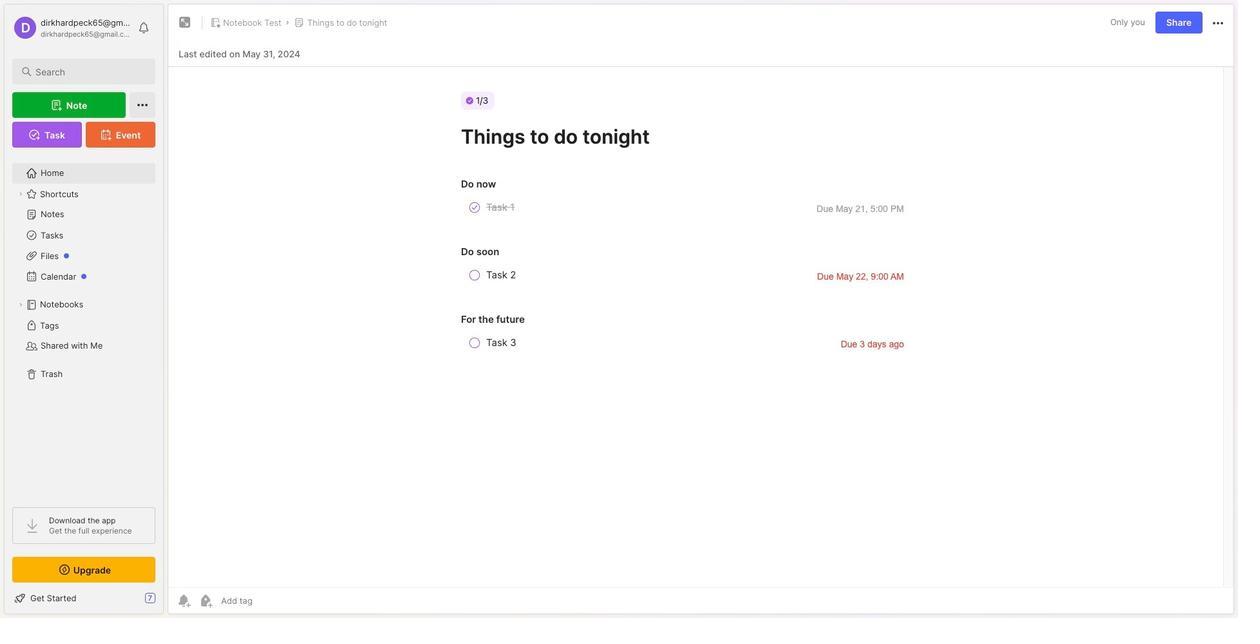 Task type: vqa. For each thing, say whether or not it's contained in the screenshot.
Add a reminder 'image'
yes



Task type: locate. For each thing, give the bounding box(es) containing it.
Help and Learning task checklist field
[[5, 588, 163, 609]]

tree
[[5, 155, 163, 496]]

None search field
[[35, 64, 144, 79]]

more actions image
[[1211, 15, 1227, 31]]

add a reminder image
[[176, 594, 192, 609]]

expand note image
[[177, 15, 193, 30]]

Note Editor text field
[[168, 66, 1234, 588]]



Task type: describe. For each thing, give the bounding box(es) containing it.
none search field inside main element
[[35, 64, 144, 79]]

add tag image
[[198, 594, 214, 609]]

Search text field
[[35, 66, 144, 78]]

main element
[[0, 0, 168, 619]]

expand notebooks image
[[17, 301, 25, 309]]

More actions field
[[1211, 14, 1227, 31]]

note window element
[[168, 4, 1235, 615]]

Account field
[[12, 15, 132, 41]]

tree inside main element
[[5, 155, 163, 496]]



